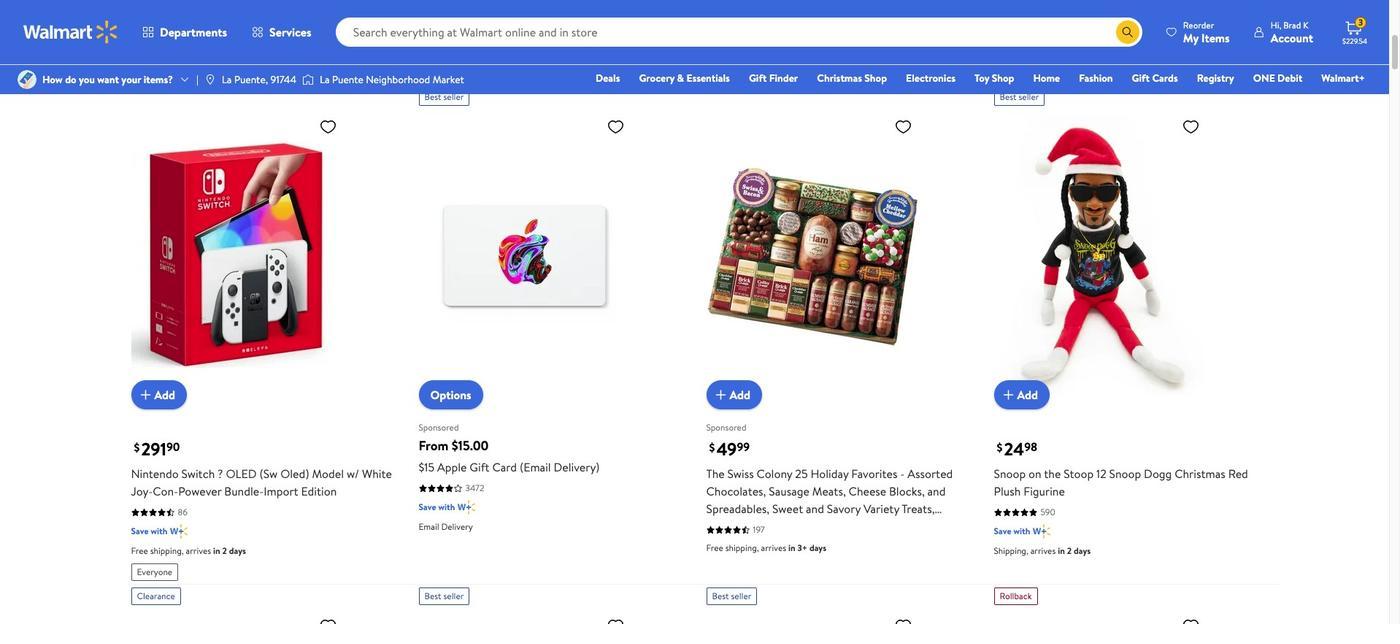 Task type: vqa. For each thing, say whether or not it's contained in the screenshot.
'available' corresponding to Pickup
no



Task type: locate. For each thing, give the bounding box(es) containing it.
puente
[[332, 72, 364, 87]]

$ inside $ 24 98
[[997, 440, 1003, 456]]

holidays,
[[788, 519, 834, 535]]

finder inside gift finder link
[[770, 71, 799, 85]]

delivery
[[441, 521, 473, 533]]

0 horizontal spatial shipping,
[[150, 545, 184, 557]]

and
[[928, 484, 946, 500], [806, 501, 825, 517]]

0 horizontal spatial $
[[134, 440, 140, 456]]

$ left 291
[[134, 440, 140, 456]]

0 horizontal spatial free
[[131, 545, 148, 557]]

2 right shipping,
[[1068, 545, 1072, 557]]

save for 291
[[131, 525, 149, 538]]

12
[[1097, 466, 1107, 482]]

 image right the |
[[204, 74, 216, 85]]

0 vertical spatial walmart plus image
[[458, 500, 475, 515]]

your
[[122, 72, 141, 87]]

colony
[[757, 466, 793, 482]]

0 horizontal spatial add
[[154, 387, 175, 403]]

1 shop from the left
[[865, 71, 888, 85]]

legal information image
[[278, 72, 290, 83]]

1 add button from the left
[[131, 381, 187, 410]]

2 horizontal spatial in
[[1058, 545, 1066, 557]]

save with for 24
[[994, 525, 1031, 538]]

walmart+
[[1322, 71, 1366, 85]]

home link
[[1027, 70, 1067, 86]]

finder down "walmart site-wide" search box
[[770, 71, 799, 85]]

gift right the essentials
[[749, 71, 767, 85]]

0 horizontal spatial in
[[213, 545, 220, 557]]

la left the puente
[[320, 72, 330, 87]]

in for in 2 days
[[213, 545, 220, 557]]

98
[[1025, 439, 1038, 455]]

gift
[[128, 39, 154, 59], [749, 71, 767, 85], [1133, 71, 1150, 85], [470, 459, 490, 476], [747, 519, 767, 535]]

days right 3+
[[810, 542, 827, 554]]

1 add to cart image from the left
[[137, 386, 154, 404]]

1 horizontal spatial add button
[[707, 381, 763, 410]]

best seller down "market"
[[425, 91, 464, 103]]

2 down bundle-
[[222, 545, 227, 557]]

&
[[677, 71, 684, 85]]

3 add from the left
[[1018, 387, 1039, 403]]

gift for gift cards
[[1133, 71, 1150, 85]]

0 vertical spatial christmas
[[818, 71, 863, 85]]

toy shop
[[975, 71, 1015, 85]]

add to cart image up 291
[[137, 386, 154, 404]]

save up shipping,
[[994, 525, 1012, 538]]

with up email delivery
[[439, 501, 455, 514]]

0 horizontal spatial la
[[222, 72, 232, 87]]

and up holidays,
[[806, 501, 825, 517]]

seller down free shipping, arrives in 3+ days
[[731, 590, 752, 603]]

with up free shipping, arrives in 2 days
[[151, 525, 167, 538]]

in down powever
[[213, 545, 220, 557]]

no boundaries women's faux fur check bucket hat fuchsia thrill image
[[131, 611, 343, 624]]

snoop up plush in the bottom of the page
[[994, 466, 1026, 482]]

0 vertical spatial finder
[[157, 39, 198, 59]]

 image
[[18, 70, 37, 89]]

2 snoop from the left
[[1110, 466, 1142, 482]]

1 horizontal spatial la
[[320, 72, 330, 87]]

save with up shipping,
[[994, 525, 1031, 538]]

nintendo switch ? oled (sw oled) model w/ white joy-con-powever bundle-import edition
[[131, 466, 392, 500]]

add to favorites list, snoop on the stoop 12 snoop dogg christmas red plush figurine image
[[1183, 118, 1200, 136]]

1 vertical spatial christmas
[[1175, 466, 1226, 482]]

$ left '49'
[[710, 440, 715, 456]]

puente,
[[234, 72, 268, 87]]

k
[[1304, 19, 1309, 31]]

1 horizontal spatial add to cart image
[[1000, 386, 1018, 404]]

free shipping, arrives in 2 days
[[131, 545, 246, 557]]

best
[[425, 91, 442, 103], [1000, 91, 1017, 103], [425, 590, 442, 603], [713, 590, 729, 603]]

add to cart image
[[137, 386, 154, 404], [1000, 386, 1018, 404]]

sponsored up from
[[419, 421, 459, 434]]

shipping, down 197
[[726, 542, 759, 554]]

la for la puente neighborhood market
[[320, 72, 330, 87]]

2 horizontal spatial with
[[1014, 525, 1031, 538]]

shipping, for free shipping, arrives in 2 days
[[150, 545, 184, 557]]

2 $ from the left
[[710, 440, 715, 456]]

la
[[222, 72, 232, 87], [320, 72, 330, 87]]

2 horizontal spatial add button
[[994, 381, 1050, 410]]

save down joy-
[[131, 525, 149, 538]]

add to cart image
[[713, 386, 730, 404]]

$ 291 90
[[134, 437, 180, 462]]

best down toy shop
[[1000, 91, 1017, 103]]

gift left 'for'
[[747, 519, 767, 535]]

christmas right gift finder link
[[818, 71, 863, 85]]

swiss
[[728, 466, 754, 482]]

?
[[218, 466, 223, 482]]

1 la from the left
[[222, 72, 232, 87]]

25
[[796, 466, 808, 482]]

services
[[270, 24, 312, 40]]

 image
[[302, 72, 314, 87], [204, 74, 216, 85]]

291
[[141, 437, 167, 462]]

email
[[419, 521, 439, 533]]

joy-
[[131, 484, 153, 500]]

with
[[439, 501, 455, 514], [151, 525, 167, 538], [1014, 525, 1031, 538]]

$ inside '$ 291 90'
[[134, 440, 140, 456]]

sponsored up '49'
[[707, 421, 747, 434]]

$ for 24
[[997, 440, 1003, 456]]

home
[[1034, 71, 1061, 85]]

 image right legal information image
[[302, 72, 314, 87]]

add button up '$ 291 90'
[[131, 381, 187, 410]]

save for 24
[[994, 525, 1012, 538]]

add for 49
[[730, 387, 751, 403]]

on
[[1029, 466, 1042, 482]]

market
[[433, 72, 464, 87]]

0 horizontal spatial with
[[151, 525, 167, 538]]

email delivery
[[419, 521, 473, 533]]

save with down joy-
[[131, 525, 167, 538]]

1 horizontal spatial finder
[[770, 71, 799, 85]]

shop for toy shop
[[992, 71, 1015, 85]]

add button up 99
[[707, 381, 763, 410]]

walmart image
[[23, 20, 118, 44]]

save with up the email
[[419, 501, 455, 514]]

arrives down walmart plus image
[[1031, 545, 1056, 557]]

finder for gift finder (1000+)
[[157, 39, 198, 59]]

arrives down 'for'
[[761, 542, 787, 554]]

arrives for in 2 days
[[186, 545, 211, 557]]

1 horizontal spatial shop
[[992, 71, 1015, 85]]

2 horizontal spatial add
[[1018, 387, 1039, 403]]

1 vertical spatial walmart plus image
[[170, 524, 188, 539]]

save with
[[419, 501, 455, 514], [131, 525, 167, 538], [994, 525, 1031, 538]]

la puente neighborhood market
[[320, 72, 464, 87]]

1 horizontal spatial sponsored
[[707, 421, 747, 434]]

$ inside $ 49 99
[[710, 440, 715, 456]]

add to favorites list, $15 apple gift card (email delivery) image
[[607, 118, 625, 136]]

$ for 49
[[710, 440, 715, 456]]

spreadables,
[[707, 501, 770, 517]]

toy
[[975, 71, 990, 85]]

free up everyone
[[131, 545, 148, 557]]

model
[[312, 466, 344, 482]]

3 $229.54
[[1343, 16, 1368, 46]]

1 horizontal spatial snoop
[[1110, 466, 1142, 482]]

services button
[[240, 15, 324, 50]]

items?
[[144, 72, 173, 87]]

add up 98
[[1018, 387, 1039, 403]]

2 add to cart image from the left
[[1000, 386, 1018, 404]]

0 horizontal spatial arrives
[[186, 545, 211, 557]]

christmas left red
[[1175, 466, 1226, 482]]

1 sponsored from the left
[[419, 421, 459, 434]]

seller
[[444, 91, 464, 103], [1019, 91, 1040, 103], [444, 590, 464, 603], [731, 590, 752, 603]]

best seller down toy shop
[[1000, 91, 1040, 103]]

0 horizontal spatial christmas
[[818, 71, 863, 85]]

(1000+)
[[201, 42, 241, 58]]

best seller down free shipping, arrives in 3+ days
[[713, 590, 752, 603]]

1 horizontal spatial 2
[[1068, 545, 1072, 557]]

online
[[241, 69, 272, 86]]

1 horizontal spatial in
[[789, 542, 796, 554]]

la left puente,
[[222, 72, 232, 87]]

variety
[[864, 501, 900, 517]]

items
[[1202, 30, 1231, 46]]

grocery & essentials
[[639, 71, 730, 85]]

edition
[[301, 484, 337, 500]]

how
[[42, 72, 63, 87]]

2 la from the left
[[320, 72, 330, 87]]

snoop right 12
[[1110, 466, 1142, 482]]

2 horizontal spatial save with
[[994, 525, 1031, 538]]

la for la puente, 91744
[[222, 72, 232, 87]]

walmart plus image down 3472
[[458, 500, 475, 515]]

add button
[[131, 381, 187, 410], [707, 381, 763, 410], [994, 381, 1050, 410]]

arrives down 86
[[186, 545, 211, 557]]

1 horizontal spatial walmart plus image
[[458, 500, 475, 515]]

save
[[419, 501, 436, 514], [131, 525, 149, 538], [994, 525, 1012, 538]]

1 add from the left
[[154, 387, 175, 403]]

electronics
[[907, 71, 956, 85]]

0 horizontal spatial days
[[229, 545, 246, 557]]

shop inside 'link'
[[992, 71, 1015, 85]]

2 add button from the left
[[707, 381, 763, 410]]

1 $ from the left
[[134, 440, 140, 456]]

1 horizontal spatial days
[[810, 542, 827, 554]]

0 horizontal spatial save with
[[131, 525, 167, 538]]

with left walmart plus image
[[1014, 525, 1031, 538]]

add to favorites list, schylling color changing squeeze ball (one random color) - novelty toy- squishy toy - fidget stress ball - age 3+ image
[[895, 617, 913, 624]]

add button for 291
[[131, 381, 187, 410]]

shop right toy
[[992, 71, 1015, 85]]

in left 3+
[[789, 542, 796, 554]]

seller down "market"
[[444, 91, 464, 103]]

2 add from the left
[[730, 387, 751, 403]]

free down the perfect
[[707, 542, 724, 554]]

2 horizontal spatial save
[[994, 525, 1012, 538]]

3
[[1359, 16, 1364, 29]]

0 horizontal spatial sponsored
[[419, 421, 459, 434]]

1 horizontal spatial free
[[707, 542, 724, 554]]

0 horizontal spatial finder
[[157, 39, 198, 59]]

samsung 43" class cu7000b crystal uhd 4k smart television un43cu7000bxza image
[[419, 611, 631, 624]]

snoop
[[994, 466, 1026, 482], [1110, 466, 1142, 482]]

and down assorted
[[928, 484, 946, 500]]

$ for 291
[[134, 440, 140, 456]]

arrives
[[761, 542, 787, 554], [186, 545, 211, 557], [1031, 545, 1056, 557]]

gift left the 'cards' on the right top of the page
[[1133, 71, 1150, 85]]

apple
[[438, 459, 467, 476]]

0 horizontal spatial  image
[[204, 74, 216, 85]]

0 horizontal spatial and
[[806, 501, 825, 517]]

save up the email
[[419, 501, 436, 514]]

walmart plus image down 86
[[170, 524, 188, 539]]

in right shipping,
[[1058, 545, 1066, 557]]

blocks,
[[890, 484, 925, 500]]

1 vertical spatial finder
[[770, 71, 799, 85]]

gift up price
[[128, 39, 154, 59]]

add up 99
[[730, 387, 751, 403]]

best down the email
[[425, 590, 442, 603]]

neighborhood
[[366, 72, 430, 87]]

essentials
[[687, 71, 730, 85]]

clear search field text image
[[1099, 26, 1111, 38]]

1 horizontal spatial christmas
[[1175, 466, 1226, 482]]

1 horizontal spatial shipping,
[[726, 542, 759, 554]]

nintendo switch ? oled (sw oled) model w/ white joy-con-powever bundle-import edition image
[[131, 112, 343, 398]]

deals
[[596, 71, 620, 85]]

free shipping, arrives in 3+ days
[[707, 542, 827, 554]]

0 horizontal spatial snoop
[[994, 466, 1026, 482]]

sponsored
[[419, 421, 459, 434], [707, 421, 747, 434]]

1 horizontal spatial add
[[730, 387, 751, 403]]

shipping,
[[994, 545, 1029, 557]]

shipping, up everyone
[[150, 545, 184, 557]]

add up 90 at the left of page
[[154, 387, 175, 403]]

1 horizontal spatial arrives
[[761, 542, 787, 554]]

1 horizontal spatial  image
[[302, 72, 314, 87]]

shop left electronics link
[[865, 71, 888, 85]]

0 horizontal spatial save
[[131, 525, 149, 538]]

2 sponsored from the left
[[707, 421, 747, 434]]

best down "market"
[[425, 91, 442, 103]]

departments
[[160, 24, 227, 40]]

1 horizontal spatial $
[[710, 440, 715, 456]]

finder up when
[[157, 39, 198, 59]]

fashion link
[[1073, 70, 1120, 86]]

gift up 3472
[[470, 459, 490, 476]]

options link
[[419, 381, 483, 410]]

0 horizontal spatial 2
[[222, 545, 227, 557]]

days for in 3+ days
[[810, 542, 827, 554]]

3 add button from the left
[[994, 381, 1050, 410]]

days down bundle-
[[229, 545, 246, 557]]

card
[[493, 459, 517, 476]]

0 horizontal spatial shop
[[865, 71, 888, 85]]

$ left 24
[[997, 440, 1003, 456]]

hi, brad k account
[[1271, 19, 1314, 46]]

with for 24
[[1014, 525, 1031, 538]]

0 horizontal spatial add button
[[131, 381, 187, 410]]

electronics link
[[900, 70, 963, 86]]

for
[[770, 519, 785, 535]]

2 shop from the left
[[992, 71, 1015, 85]]

add to cart image up 24
[[1000, 386, 1018, 404]]

do
[[65, 72, 76, 87]]

2 horizontal spatial $
[[997, 440, 1003, 456]]

1 horizontal spatial and
[[928, 484, 946, 500]]

0 horizontal spatial walmart plus image
[[170, 524, 188, 539]]

add button up 98
[[994, 381, 1050, 410]]

walmart plus image
[[458, 500, 475, 515], [170, 524, 188, 539]]

search icon image
[[1122, 26, 1134, 38]]

3 $ from the left
[[997, 440, 1003, 456]]

0 horizontal spatial add to cart image
[[137, 386, 154, 404]]

days up candy land preschool board game, no reading required for young children image
[[1074, 545, 1091, 557]]



Task type: describe. For each thing, give the bounding box(es) containing it.
add to favorites list, nintendo switch ? oled (sw oled) model w/ white joy-con-powever bundle-import edition image
[[320, 118, 337, 136]]

purchased
[[187, 69, 238, 86]]

one debit
[[1254, 71, 1303, 85]]

con-
[[153, 484, 178, 500]]

3472
[[466, 482, 485, 495]]

Walmart Site-Wide search field
[[336, 18, 1143, 47]]

christmas inside 'snoop on the stoop 12 snoop dogg christmas red plush figurine'
[[1175, 466, 1226, 482]]

assorted
[[908, 466, 953, 482]]

oled)
[[281, 466, 309, 482]]

price
[[128, 69, 154, 86]]

shipping, arrives in 2 days
[[994, 545, 1091, 557]]

walmart plus image
[[1034, 524, 1051, 539]]

99
[[737, 439, 750, 455]]

white
[[362, 466, 392, 482]]

la puente, 91744
[[222, 72, 297, 87]]

everyone
[[137, 566, 173, 579]]

add to favorites list, samsung 43" class cu7000b crystal uhd 4k smart television un43cu7000bxza image
[[607, 617, 625, 624]]

1 horizontal spatial with
[[439, 501, 455, 514]]

perfect
[[707, 519, 745, 535]]

the swiss colony 25 holiday favorites - assorted chocolates, sausage meats, cheese blocks, and spreadables, sweet and savory variety treats, perfect gift for holidays, christmas, or birthdays
[[707, 466, 954, 535]]

 image for la puente, 91744
[[204, 74, 216, 85]]

add to favorites list, candy land preschool board game, no reading required for young children image
[[1183, 617, 1200, 624]]

days for in 2 days
[[229, 545, 246, 557]]

hi,
[[1271, 19, 1282, 31]]

from
[[419, 437, 449, 455]]

(email
[[520, 459, 551, 476]]

in for in 3+ days
[[789, 542, 796, 554]]

 image for la puente neighborhood market
[[302, 72, 314, 87]]

1 horizontal spatial save
[[419, 501, 436, 514]]

Search search field
[[336, 18, 1143, 47]]

save with for 291
[[131, 525, 167, 538]]

with for 291
[[151, 525, 167, 538]]

gift inside from $15.00 $15 apple gift card (email delivery)
[[470, 459, 490, 476]]

oled
[[226, 466, 257, 482]]

birthdays
[[906, 519, 954, 535]]

grocery & essentials link
[[633, 70, 737, 86]]

24
[[1005, 437, 1025, 462]]

reorder
[[1184, 19, 1215, 31]]

seller down delivery
[[444, 590, 464, 603]]

snoop on the stoop 12 snoop dogg christmas red plush figurine image
[[994, 112, 1206, 398]]

rollback
[[1000, 590, 1032, 603]]

walmart plus image for $15 apple gift card (email delivery)
[[458, 500, 475, 515]]

2 horizontal spatial days
[[1074, 545, 1091, 557]]

sponsored for the swiss colony 25 holiday favorites - assorted chocolates, sausage meats, cheese blocks, and spreadables, sweet and savory variety treats, perfect gift for holidays, christmas, or birthdays
[[707, 421, 747, 434]]

197
[[753, 524, 765, 536]]

one
[[1254, 71, 1276, 85]]

add to favorites list, the swiss colony 25 holiday favorites - assorted chocolates, sausage meats, cheese blocks, and spreadables, sweet and savory variety treats, perfect gift for holidays, christmas, or birthdays image
[[895, 118, 913, 136]]

meats,
[[813, 484, 846, 500]]

gift finder (1000+)
[[128, 39, 241, 59]]

590
[[1041, 506, 1056, 519]]

arrives for in 3+ days
[[761, 542, 787, 554]]

free for free shipping, arrives in 2 days
[[131, 545, 148, 557]]

gift inside the swiss colony 25 holiday favorites - assorted chocolates, sausage meats, cheese blocks, and spreadables, sweet and savory variety treats, perfect gift for holidays, christmas, or birthdays
[[747, 519, 767, 535]]

nintendo
[[131, 466, 179, 482]]

add button for 49
[[707, 381, 763, 410]]

1 2 from the left
[[222, 545, 227, 557]]

walmart+ link
[[1316, 70, 1372, 86]]

2 horizontal spatial arrives
[[1031, 545, 1056, 557]]

gift for gift finder
[[749, 71, 767, 85]]

sweet
[[773, 501, 804, 517]]

best down free shipping, arrives in 3+ days
[[713, 590, 729, 603]]

add button for 24
[[994, 381, 1050, 410]]

the swiss colony 25 holiday favorites - assorted chocolates, sausage meats, cheese blocks, and spreadables, sweet and savory variety treats, perfect gift for holidays, christmas, or birthdays image
[[707, 112, 918, 398]]

1 horizontal spatial save with
[[419, 501, 455, 514]]

reorder my items
[[1184, 19, 1231, 46]]

how do you want your items?
[[42, 72, 173, 87]]

sort and filter section element
[[111, 0, 1279, 27]]

$ 24 98
[[997, 437, 1038, 462]]

add for 24
[[1018, 387, 1039, 403]]

add to cart image for 24
[[1000, 386, 1018, 404]]

$15 apple gift card (email delivery) image
[[419, 112, 631, 398]]

account
[[1271, 30, 1314, 46]]

bundle-
[[224, 484, 264, 500]]

w/
[[347, 466, 359, 482]]

gift cards link
[[1126, 70, 1185, 86]]

delivery)
[[554, 459, 600, 476]]

price when purchased online
[[128, 69, 272, 86]]

options
[[431, 387, 472, 403]]

christmas,
[[836, 519, 890, 535]]

add for 291
[[154, 387, 175, 403]]

free for free shipping, arrives in 3+ days
[[707, 542, 724, 554]]

toy shop link
[[969, 70, 1021, 86]]

1 snoop from the left
[[994, 466, 1026, 482]]

$229.54
[[1343, 36, 1368, 46]]

best seller down email delivery
[[425, 590, 464, 603]]

0 vertical spatial and
[[928, 484, 946, 500]]

90
[[167, 439, 180, 455]]

seller down home link
[[1019, 91, 1040, 103]]

grocery
[[639, 71, 675, 85]]

one debit link
[[1247, 70, 1310, 86]]

shipping, for free shipping, arrives in 3+ days
[[726, 542, 759, 554]]

from $15.00 $15 apple gift card (email delivery)
[[419, 437, 600, 476]]

when
[[157, 69, 184, 86]]

or
[[893, 519, 904, 535]]

import
[[264, 484, 299, 500]]

(sw
[[260, 466, 278, 482]]

$15.00
[[452, 437, 489, 455]]

candy land preschool board game, no reading required for young children image
[[994, 611, 1206, 624]]

switch
[[181, 466, 215, 482]]

registry
[[1198, 71, 1235, 85]]

deals link
[[589, 70, 627, 86]]

finder for gift finder
[[770, 71, 799, 85]]

1 vertical spatial and
[[806, 501, 825, 517]]

plush
[[994, 484, 1021, 500]]

86
[[178, 506, 188, 519]]

clearance
[[137, 590, 175, 603]]

shop for christmas shop
[[865, 71, 888, 85]]

brad
[[1284, 19, 1302, 31]]

the
[[707, 466, 725, 482]]

walmart plus image for nintendo switch ? oled (sw oled) model w/ white joy-con-powever bundle-import edition
[[170, 524, 188, 539]]

add to cart image for 291
[[137, 386, 154, 404]]

add to favorites list, no boundaries women's faux fur check bucket hat fuchsia thrill image
[[320, 617, 337, 624]]

schylling color changing squeeze ball (one random color) - novelty toy- squishy toy - fidget stress ball - age 3+ image
[[707, 611, 918, 624]]

$15
[[419, 459, 435, 476]]

debit
[[1278, 71, 1303, 85]]

chocolates,
[[707, 484, 767, 500]]

|
[[196, 72, 199, 87]]

49
[[717, 437, 737, 462]]

3+
[[798, 542, 808, 554]]

gift for gift finder (1000+)
[[128, 39, 154, 59]]

you
[[79, 72, 95, 87]]

departments button
[[130, 15, 240, 50]]

treats,
[[902, 501, 935, 517]]

2 2 from the left
[[1068, 545, 1072, 557]]

sponsored for $15 apple gift card (email delivery)
[[419, 421, 459, 434]]

-
[[901, 466, 905, 482]]



